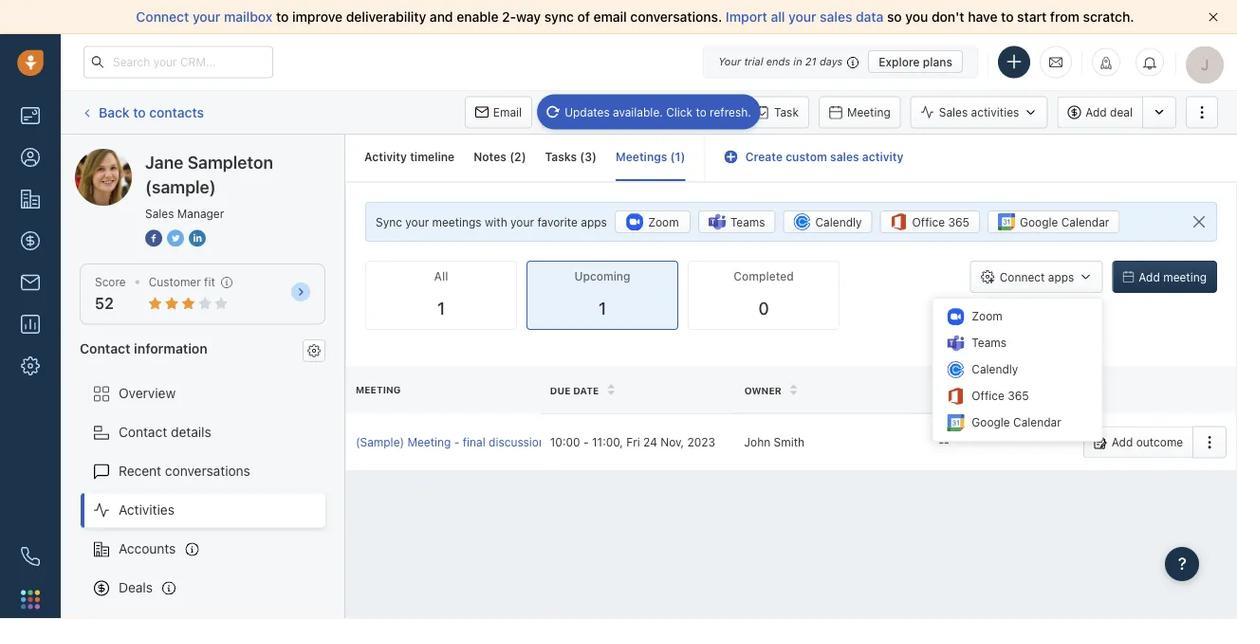 Task type: describe. For each thing, give the bounding box(es) containing it.
import all your sales data link
[[726, 9, 888, 25]]

updates available. click to refresh.
[[565, 105, 752, 119]]

zoom button
[[615, 211, 691, 234]]

to right mailbox
[[276, 9, 289, 25]]

4 - from the left
[[945, 436, 950, 449]]

task button
[[746, 96, 810, 129]]

1 horizontal spatial calendly
[[972, 363, 1019, 377]]

nov,
[[661, 436, 685, 449]]

deal inside add deal button
[[1111, 106, 1134, 119]]

due
[[550, 385, 571, 396]]

in
[[794, 56, 803, 68]]

facebook circled image
[[145, 228, 162, 248]]

activities
[[972, 106, 1020, 119]]

1 for all
[[438, 299, 445, 319]]

1 vertical spatial meeting
[[356, 385, 401, 396]]

all
[[434, 270, 448, 284]]

call link
[[542, 96, 600, 129]]

add deal button
[[1058, 96, 1143, 129]]

of
[[578, 9, 590, 25]]

add for add deal
[[1086, 106, 1108, 119]]

click
[[667, 105, 693, 119]]

add for add outcome
[[1112, 436, 1134, 449]]

sampleton down the contacts
[[146, 149, 211, 164]]

create custom sales activity link
[[725, 150, 904, 164]]

calendly inside 'button'
[[816, 216, 863, 229]]

from
[[1051, 9, 1080, 25]]

mng settings image
[[308, 344, 321, 358]]

(sample) meeting - final discussion about the deal link
[[356, 435, 626, 451]]

office inside button
[[913, 216, 946, 229]]

1 - from the left
[[454, 436, 460, 449]]

add for add meeting
[[1140, 271, 1161, 284]]

custom
[[786, 150, 828, 164]]

owner
[[745, 385, 782, 396]]

have
[[969, 9, 998, 25]]

3
[[585, 150, 592, 164]]

sales manager
[[145, 207, 224, 220]]

apps inside connect apps button
[[1049, 271, 1075, 284]]

add outcome
[[1112, 436, 1184, 449]]

back to contacts
[[99, 104, 204, 120]]

enable
[[457, 9, 499, 25]]

activity timeline
[[365, 150, 455, 164]]

notes
[[474, 150, 507, 164]]

calendly button
[[784, 211, 873, 234]]

sales for sales manager
[[145, 207, 174, 220]]

meetings ( 1 )
[[616, 150, 686, 164]]

all
[[771, 9, 786, 25]]

back to contacts link
[[80, 98, 205, 127]]

add outcome button
[[1084, 427, 1193, 459]]

connect apps button
[[971, 261, 1103, 293]]

1 for upcoming
[[599, 299, 607, 319]]

( for 2
[[510, 150, 515, 164]]

connect apps
[[1000, 271, 1075, 284]]

to right back
[[133, 104, 146, 120]]

0 vertical spatial sales
[[820, 9, 853, 25]]

activities
[[119, 503, 175, 518]]

sampleton up manager
[[188, 152, 273, 172]]

twitter circled image
[[167, 228, 184, 248]]

meeting
[[1164, 271, 1208, 284]]

linkedin circled image
[[189, 228, 206, 248]]

connect for connect apps
[[1000, 271, 1046, 284]]

google calendar inside button
[[1021, 216, 1110, 229]]

) for notes ( 2 )
[[522, 150, 526, 164]]

your right "sync"
[[406, 216, 429, 229]]

1 vertical spatial 365
[[1008, 390, 1030, 403]]

email image
[[1050, 54, 1063, 70]]

outcome
[[939, 385, 990, 396]]

call button
[[542, 96, 600, 129]]

sms button
[[642, 96, 705, 129]]

0
[[759, 299, 770, 319]]

completed
[[734, 270, 794, 284]]

jane sampleton (sample) down the contacts
[[113, 149, 269, 164]]

( for 1
[[671, 150, 676, 164]]

timeline
[[410, 150, 455, 164]]

52
[[95, 295, 114, 313]]

score
[[95, 276, 126, 289]]

meeting button
[[819, 96, 902, 129]]

john
[[745, 436, 771, 449]]

0 horizontal spatial deal
[[604, 436, 626, 449]]

meeting inside button
[[848, 106, 891, 119]]

details
[[171, 425, 211, 441]]

24
[[644, 436, 658, 449]]

manager
[[177, 207, 224, 220]]

connect your mailbox to improve deliverability and enable 2-way sync of email conversations. import all your sales data so you don't have to start from scratch.
[[136, 9, 1135, 25]]

connect for connect your mailbox to improve deliverability and enable 2-way sync of email conversations. import all your sales data so you don't have to start from scratch.
[[136, 9, 189, 25]]

updates available. click to refresh. link
[[537, 94, 761, 130]]

activity
[[863, 150, 904, 164]]

3 - from the left
[[939, 436, 945, 449]]

refresh.
[[710, 105, 752, 119]]

call
[[571, 106, 591, 119]]

fit
[[204, 276, 215, 289]]

1 vertical spatial calendar
[[1014, 416, 1062, 430]]

1 horizontal spatial zoom
[[972, 310, 1003, 323]]

score 52
[[95, 276, 126, 313]]

21
[[806, 56, 817, 68]]

0 vertical spatial (sample)
[[215, 149, 269, 164]]

) for meetings ( 1 )
[[681, 150, 686, 164]]

jane sampleton (sample) up manager
[[145, 152, 273, 197]]

(sample) meeting - final discussion about the deal
[[356, 436, 626, 449]]

mailbox
[[224, 9, 273, 25]]

import
[[726, 9, 768, 25]]

calendar inside google calendar button
[[1062, 216, 1110, 229]]

phone element
[[11, 538, 49, 576]]

teams button
[[699, 211, 776, 234]]

( for 3
[[580, 150, 585, 164]]

office 365 button
[[881, 211, 981, 234]]

upcoming
[[575, 270, 631, 284]]

1 vertical spatial google calendar
[[972, 416, 1062, 430]]

date
[[574, 385, 599, 396]]

add deal
[[1086, 106, 1134, 119]]

back
[[99, 104, 130, 120]]

you
[[906, 9, 929, 25]]

recent
[[119, 464, 162, 479]]

sync
[[376, 216, 402, 229]]

2-
[[502, 9, 516, 25]]

1 horizontal spatial teams
[[972, 337, 1007, 350]]

contacts
[[149, 104, 204, 120]]

52 button
[[95, 295, 114, 313]]



Task type: vqa. For each thing, say whether or not it's contained in the screenshot.
the 'SMS' button
yes



Task type: locate. For each thing, give the bounding box(es) containing it.
Search your CRM... text field
[[84, 46, 273, 78]]

meeting up activity
[[848, 106, 891, 119]]

0 horizontal spatial meeting
[[356, 385, 401, 396]]

0 horizontal spatial sales
[[145, 207, 174, 220]]

0 vertical spatial sales
[[940, 106, 969, 119]]

scratch.
[[1084, 9, 1135, 25]]

explore plans
[[879, 55, 953, 68]]

) right notes
[[522, 150, 526, 164]]

0 vertical spatial office
[[913, 216, 946, 229]]

1 vertical spatial add
[[1140, 271, 1161, 284]]

contact for contact information
[[80, 341, 131, 356]]

close image
[[1209, 12, 1219, 22]]

1 down upcoming
[[599, 299, 607, 319]]

notes ( 2 )
[[474, 150, 526, 164]]

2 horizontal spatial 1
[[676, 150, 681, 164]]

google calendar
[[1021, 216, 1110, 229], [972, 416, 1062, 430]]

add
[[1086, 106, 1108, 119], [1140, 271, 1161, 284], [1112, 436, 1134, 449]]

0 horizontal spatial google
[[972, 416, 1011, 430]]

0 vertical spatial add
[[1086, 106, 1108, 119]]

2 vertical spatial add
[[1112, 436, 1134, 449]]

your right with
[[511, 216, 535, 229]]

) right tasks
[[592, 150, 597, 164]]

discussion
[[489, 436, 546, 449]]

1 vertical spatial apps
[[1049, 271, 1075, 284]]

0 vertical spatial google
[[1021, 216, 1059, 229]]

add meeting
[[1140, 271, 1208, 284]]

1 horizontal spatial 1
[[599, 299, 607, 319]]

0 horizontal spatial (
[[510, 150, 515, 164]]

your
[[193, 9, 221, 25], [789, 9, 817, 25], [406, 216, 429, 229], [511, 216, 535, 229]]

apps right favorite
[[581, 216, 607, 229]]

1 vertical spatial deal
[[604, 436, 626, 449]]

teams inside 'button'
[[731, 216, 766, 229]]

connect up search your crm... text box
[[136, 9, 189, 25]]

sync
[[545, 9, 574, 25]]

1 vertical spatial office 365
[[972, 390, 1030, 403]]

0 horizontal spatial jane
[[113, 149, 142, 164]]

zoom down meetings ( 1 )
[[649, 216, 679, 229]]

recent conversations
[[119, 464, 250, 479]]

jane
[[113, 149, 142, 164], [145, 152, 184, 172]]

1 vertical spatial zoom
[[972, 310, 1003, 323]]

office
[[913, 216, 946, 229], [972, 390, 1005, 403]]

1 horizontal spatial add
[[1112, 436, 1134, 449]]

1 vertical spatial connect
[[1000, 271, 1046, 284]]

zoom
[[649, 216, 679, 229], [972, 310, 1003, 323]]

office 365 inside button
[[913, 216, 970, 229]]

explore plans link
[[869, 50, 964, 73]]

2
[[515, 150, 522, 164]]

1 vertical spatial sales
[[831, 150, 860, 164]]

0 horizontal spatial )
[[522, 150, 526, 164]]

fri
[[627, 436, 641, 449]]

contact
[[80, 341, 131, 356], [119, 425, 167, 441]]

0 vertical spatial teams
[[731, 216, 766, 229]]

10:00 - 11:00, fri 24 nov, 2023
[[550, 436, 716, 449]]

john smith
[[745, 436, 805, 449]]

3 ) from the left
[[681, 150, 686, 164]]

2023
[[688, 436, 716, 449]]

trial
[[745, 56, 764, 68]]

0 vertical spatial office 365
[[913, 216, 970, 229]]

connect down google calendar button
[[1000, 271, 1046, 284]]

1 vertical spatial google
[[972, 416, 1011, 430]]

0 horizontal spatial office
[[913, 216, 946, 229]]

jane down back
[[113, 149, 142, 164]]

0 vertical spatial meeting
[[848, 106, 891, 119]]

(sample) inside the jane sampleton (sample)
[[145, 177, 216, 197]]

calendly up outcome
[[972, 363, 1019, 377]]

2 horizontal spatial add
[[1140, 271, 1161, 284]]

1 horizontal spatial apps
[[1049, 271, 1075, 284]]

0 vertical spatial zoom
[[649, 216, 679, 229]]

1 horizontal spatial (
[[580, 150, 585, 164]]

your trial ends in 21 days
[[719, 56, 843, 68]]

0 horizontal spatial apps
[[581, 216, 607, 229]]

contact for contact details
[[119, 425, 167, 441]]

to right sms
[[696, 105, 707, 119]]

calendly down create custom sales activity
[[816, 216, 863, 229]]

1 vertical spatial contact
[[119, 425, 167, 441]]

(
[[510, 150, 515, 164], [580, 150, 585, 164], [671, 150, 676, 164]]

2 ( from the left
[[580, 150, 585, 164]]

2 horizontal spatial )
[[681, 150, 686, 164]]

365
[[949, 216, 970, 229], [1008, 390, 1030, 403]]

365 left google calendar button
[[949, 216, 970, 229]]

meetings
[[616, 150, 668, 164]]

0 vertical spatial 365
[[949, 216, 970, 229]]

tasks
[[545, 150, 577, 164]]

0 vertical spatial google calendar
[[1021, 216, 1110, 229]]

google calendar up the connect apps
[[1021, 216, 1110, 229]]

1 ( from the left
[[510, 150, 515, 164]]

sales
[[940, 106, 969, 119], [145, 207, 174, 220]]

days
[[820, 56, 843, 68]]

0 vertical spatial calendly
[[816, 216, 863, 229]]

with
[[485, 216, 508, 229]]

deals
[[119, 581, 153, 596]]

create custom sales activity
[[746, 150, 904, 164]]

final
[[463, 436, 486, 449]]

2 vertical spatial meeting
[[408, 436, 451, 449]]

your left mailbox
[[193, 9, 221, 25]]

information
[[134, 341, 208, 356]]

to left "start"
[[1002, 9, 1014, 25]]

10:00
[[550, 436, 581, 449]]

0 horizontal spatial office 365
[[913, 216, 970, 229]]

meeting up (sample)
[[356, 385, 401, 396]]

email
[[494, 106, 522, 119]]

contact up recent
[[119, 425, 167, 441]]

0 vertical spatial calendar
[[1062, 216, 1110, 229]]

freshworks switcher image
[[21, 591, 40, 610]]

1 ) from the left
[[522, 150, 526, 164]]

(sample) up sales manager
[[145, 177, 216, 197]]

( right notes
[[510, 150, 515, 164]]

smith
[[774, 436, 805, 449]]

0 vertical spatial connect
[[136, 9, 189, 25]]

email
[[594, 9, 627, 25]]

2 horizontal spatial meeting
[[848, 106, 891, 119]]

teams up completed at the top right
[[731, 216, 766, 229]]

1 horizontal spatial jane
[[145, 152, 184, 172]]

1 vertical spatial calendly
[[972, 363, 1019, 377]]

sales activities button
[[911, 96, 1058, 129], [911, 96, 1048, 129]]

1 horizontal spatial )
[[592, 150, 597, 164]]

1 vertical spatial office
[[972, 390, 1005, 403]]

2 ) from the left
[[592, 150, 597, 164]]

0 vertical spatial deal
[[1111, 106, 1134, 119]]

create
[[746, 150, 783, 164]]

sales left activities
[[940, 106, 969, 119]]

deliverability
[[346, 9, 427, 25]]

0 horizontal spatial connect
[[136, 9, 189, 25]]

phone image
[[21, 548, 40, 567]]

1 horizontal spatial deal
[[1111, 106, 1134, 119]]

365 right outcome
[[1008, 390, 1030, 403]]

1 horizontal spatial sales
[[940, 106, 969, 119]]

accounts
[[119, 542, 176, 557]]

contact down 52 button
[[80, 341, 131, 356]]

google down outcome
[[972, 416, 1011, 430]]

zoom inside zoom 'button'
[[649, 216, 679, 229]]

connect inside connect apps button
[[1000, 271, 1046, 284]]

(sample) up manager
[[215, 149, 269, 164]]

1 vertical spatial sales
[[145, 207, 174, 220]]

add meeting button
[[1113, 261, 1218, 293]]

0 horizontal spatial teams
[[731, 216, 766, 229]]

zoom down connect apps dropdown button
[[972, 310, 1003, 323]]

teams up outcome
[[972, 337, 1007, 350]]

) for tasks ( 3 )
[[592, 150, 597, 164]]

0 horizontal spatial 1
[[438, 299, 445, 319]]

1 horizontal spatial office 365
[[972, 390, 1030, 403]]

1 vertical spatial teams
[[972, 337, 1007, 350]]

1 horizontal spatial google
[[1021, 216, 1059, 229]]

customer fit
[[149, 276, 215, 289]]

jane inside the jane sampleton (sample)
[[145, 152, 184, 172]]

sales activities
[[940, 106, 1020, 119]]

google calendar down outcome
[[972, 416, 1062, 430]]

1 horizontal spatial office
[[972, 390, 1005, 403]]

1 down all
[[438, 299, 445, 319]]

deal
[[1111, 106, 1134, 119], [604, 436, 626, 449]]

your right all
[[789, 9, 817, 25]]

3 ( from the left
[[671, 150, 676, 164]]

google inside button
[[1021, 216, 1059, 229]]

sales up facebook circled icon
[[145, 207, 174, 220]]

apps down google calendar button
[[1049, 271, 1075, 284]]

0 vertical spatial apps
[[581, 216, 607, 229]]

) right meetings
[[681, 150, 686, 164]]

-
[[454, 436, 460, 449], [584, 436, 589, 449], [939, 436, 945, 449], [945, 436, 950, 449]]

0 vertical spatial contact
[[80, 341, 131, 356]]

( right tasks
[[580, 150, 585, 164]]

favorite
[[538, 216, 578, 229]]

--
[[939, 436, 950, 449]]

1 horizontal spatial connect
[[1000, 271, 1046, 284]]

your
[[719, 56, 742, 68]]

jane down the contacts
[[145, 152, 184, 172]]

sync your meetings with your favorite apps
[[376, 216, 607, 229]]

activity
[[365, 150, 407, 164]]

2 - from the left
[[584, 436, 589, 449]]

2 horizontal spatial (
[[671, 150, 676, 164]]

due date
[[550, 385, 599, 396]]

the
[[583, 436, 600, 449]]

calendly
[[816, 216, 863, 229], [972, 363, 1019, 377]]

1 horizontal spatial 365
[[1008, 390, 1030, 403]]

0 horizontal spatial add
[[1086, 106, 1108, 119]]

overview
[[119, 386, 176, 402]]

1 right meetings
[[676, 150, 681, 164]]

tasks ( 3 )
[[545, 150, 597, 164]]

so
[[888, 9, 903, 25]]

(sample)
[[356, 436, 405, 449]]

meeting left final
[[408, 436, 451, 449]]

google up the connect apps
[[1021, 216, 1059, 229]]

connect apps button
[[971, 261, 1103, 293]]

plans
[[924, 55, 953, 68]]

sales left activity
[[831, 150, 860, 164]]

add inside "button"
[[1112, 436, 1134, 449]]

1 horizontal spatial meeting
[[408, 436, 451, 449]]

sales for sales activities
[[940, 106, 969, 119]]

outcome
[[1137, 436, 1184, 449]]

sales left data
[[820, 9, 853, 25]]

0 horizontal spatial zoom
[[649, 216, 679, 229]]

improve
[[292, 9, 343, 25]]

0 horizontal spatial calendly
[[816, 216, 863, 229]]

( right meetings
[[671, 150, 676, 164]]

(sample)
[[215, 149, 269, 164], [145, 177, 216, 197]]

teams
[[731, 216, 766, 229], [972, 337, 1007, 350]]

365 inside button
[[949, 216, 970, 229]]

about
[[549, 436, 580, 449]]

start
[[1018, 9, 1047, 25]]

1 vertical spatial (sample)
[[145, 177, 216, 197]]

11:00,
[[592, 436, 624, 449]]

0 horizontal spatial 365
[[949, 216, 970, 229]]

jane sampleton (sample)
[[113, 149, 269, 164], [145, 152, 273, 197]]

way
[[516, 9, 541, 25]]



